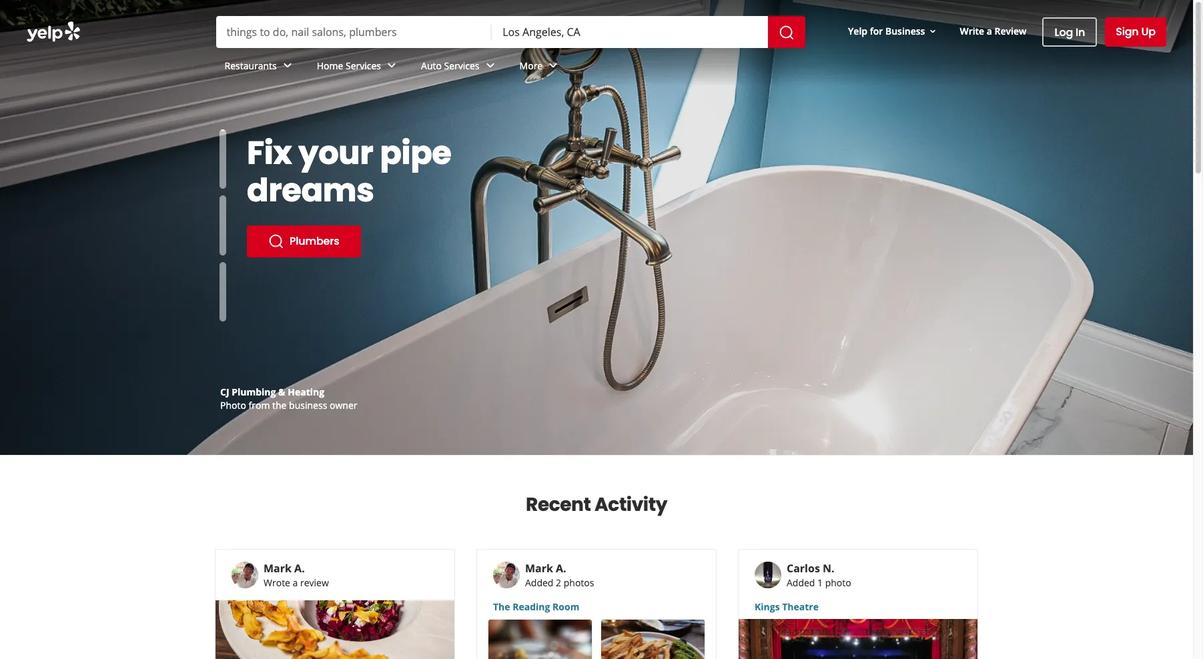 Task type: vqa. For each thing, say whether or not it's contained in the screenshot.
Nexx Burger
no



Task type: locate. For each thing, give the bounding box(es) containing it.
log in
[[1055, 24, 1085, 40]]

owner
[[330, 399, 357, 412]]

turftim landscape and design link
[[220, 386, 363, 398]]

tree
[[290, 234, 312, 249]]

mark
[[264, 561, 292, 576], [525, 561, 553, 576]]

None search field
[[0, 0, 1193, 87], [216, 16, 808, 48], [0, 0, 1193, 87], [216, 16, 808, 48]]

photo inside "turftim landscape and design photo by tim m."
[[220, 399, 246, 412]]

1 horizontal spatial a
[[987, 24, 992, 37]]

1 24 chevron down v2 image from the left
[[384, 58, 400, 74]]

a. up review
[[294, 561, 305, 576]]

open photo lightbox image
[[488, 620, 592, 659], [601, 620, 705, 659]]

dead
[[247, 168, 331, 213]]

open photo lightbox image down the reading room link
[[601, 620, 705, 659]]

services right auto
[[444, 59, 480, 72]]

24 search v2 image inside tree services link
[[268, 234, 284, 250]]

kings theatre
[[755, 601, 819, 613]]

pipe
[[380, 131, 451, 176]]

m.
[[281, 399, 293, 412]]

2 a. from the left
[[556, 561, 566, 576]]

0 vertical spatial a
[[987, 24, 992, 37]]

tim
[[261, 399, 279, 412]]

your
[[298, 131, 373, 176]]

auto
[[421, 59, 442, 72]]

photo
[[220, 399, 246, 412], [220, 399, 246, 412]]

24 search v2 image for dreams
[[268, 234, 284, 250]]

a. for mark a. wrote a review
[[294, 561, 305, 576]]

1 mark a. link from the left
[[264, 561, 305, 576]]

0 horizontal spatial 24 chevron down v2 image
[[384, 58, 400, 74]]

more link
[[509, 48, 572, 87]]

2 services from the left
[[444, 59, 480, 72]]

explore recent activity section section
[[204, 456, 989, 659]]

tim m. link
[[261, 399, 293, 412]]

home services link
[[306, 48, 410, 87]]

1 none field from the left
[[227, 25, 481, 39]]

24 chevron down v2 image inside 'home services' link
[[384, 58, 400, 74]]

0 horizontal spatial a.
[[294, 561, 305, 576]]

by
[[249, 399, 259, 412]]

none field find
[[227, 25, 481, 39]]

services right the home
[[346, 59, 381, 72]]

photo inside cj plumbing & heating photo from the business owner
[[220, 399, 246, 412]]

24 search v2 image inside plumbers link
[[268, 234, 284, 250]]

0 horizontal spatial mark
[[264, 561, 292, 576]]

tree services link
[[247, 226, 379, 258]]

2 24 chevron down v2 image from the left
[[545, 58, 561, 74]]

reading
[[513, 601, 550, 613]]

yelp for business
[[848, 24, 925, 37]]

photo of mark a. image left wrote
[[232, 562, 258, 589]]

added left 2
[[525, 577, 554, 589]]

a inside the mark a. wrote a review
[[293, 577, 298, 589]]

mark a. link for mark a. wrote a review
[[264, 561, 305, 576]]

1 horizontal spatial added
[[787, 577, 815, 589]]

room
[[553, 601, 580, 613]]

mark a. link up wrote
[[264, 561, 305, 576]]

open photo lightbox image down the reading room
[[488, 620, 592, 659]]

added inside carlos n. added 1 photo
[[787, 577, 815, 589]]

n.
[[823, 561, 835, 576]]

and
[[311, 386, 329, 398]]

24 chevron down v2 image inside 'more' link
[[545, 58, 561, 74]]

more
[[520, 59, 543, 72]]

for
[[870, 24, 883, 37]]

1 mark from the left
[[264, 561, 292, 576]]

0 horizontal spatial none field
[[227, 25, 481, 39]]

&
[[278, 386, 285, 398]]

write a review
[[960, 24, 1027, 37]]

1 horizontal spatial photo of mark a. image
[[493, 562, 520, 589]]

up
[[1141, 24, 1156, 39]]

None field
[[227, 25, 481, 39], [503, 25, 757, 39]]

0 horizontal spatial a
[[293, 577, 298, 589]]

mark a. link
[[264, 561, 305, 576], [525, 561, 566, 576]]

a. inside 'mark a. added 2 photos'
[[556, 561, 566, 576]]

1 added from the left
[[525, 577, 554, 589]]

photo of mark a. image
[[232, 562, 258, 589], [493, 562, 520, 589]]

landscape
[[259, 386, 309, 398]]

a right "write"
[[987, 24, 992, 37]]

a right wrote
[[293, 577, 298, 589]]

mark a. link for mark a. added 2 photos
[[525, 561, 566, 576]]

write a review link
[[955, 19, 1032, 43]]

1 horizontal spatial open photo lightbox image
[[601, 620, 705, 659]]

a
[[987, 24, 992, 37], [293, 577, 298, 589]]

added
[[525, 577, 554, 589], [787, 577, 815, 589]]

0 horizontal spatial mark a. link
[[264, 561, 305, 576]]

the reading room link
[[493, 601, 700, 614]]

2 mark from the left
[[525, 561, 553, 576]]

added down carlos
[[787, 577, 815, 589]]

photo for turftim
[[220, 399, 246, 412]]

0 horizontal spatial services
[[346, 59, 381, 72]]

in
[[1076, 24, 1085, 40]]

sign
[[1116, 24, 1139, 39]]

1 horizontal spatial 24 chevron down v2 image
[[482, 58, 498, 74]]

say farewell to dead branches
[[247, 131, 493, 213]]

cj plumbing & heating photo from the business owner
[[220, 386, 357, 412]]

2 photo of mark a. image from the left
[[493, 562, 520, 589]]

2 mark a. link from the left
[[525, 561, 566, 576]]

1 horizontal spatial services
[[444, 59, 480, 72]]

2 none field from the left
[[503, 25, 757, 39]]

a. up 2
[[556, 561, 566, 576]]

2 added from the left
[[787, 577, 815, 589]]

mark a. link up 2
[[525, 561, 566, 576]]

1 horizontal spatial 24 chevron down v2 image
[[545, 58, 561, 74]]

24 chevron down v2 image left auto
[[384, 58, 400, 74]]

a. inside the mark a. wrote a review
[[294, 561, 305, 576]]

1 vertical spatial a
[[293, 577, 298, 589]]

24 chevron down v2 image for more
[[545, 58, 561, 74]]

carlos n. added 1 photo
[[787, 561, 851, 589]]

1 services from the left
[[346, 59, 381, 72]]

photo of mark a. image up the
[[493, 562, 520, 589]]

yelp for business button
[[843, 19, 944, 43]]

1 24 chevron down v2 image from the left
[[279, 58, 295, 74]]

from
[[249, 399, 270, 412]]

a inside write a review link
[[987, 24, 992, 37]]

mark inside the mark a. wrote a review
[[264, 561, 292, 576]]

24 search v2 image
[[268, 234, 284, 250], [268, 234, 284, 250]]

24 chevron down v2 image right auto services
[[482, 58, 498, 74]]

1 a. from the left
[[294, 561, 305, 576]]

business
[[289, 399, 327, 412]]

photo of carlos n. image
[[755, 562, 781, 589]]

24 chevron down v2 image
[[279, 58, 295, 74], [545, 58, 561, 74]]

1 photo of mark a. image from the left
[[232, 562, 258, 589]]

a.
[[294, 561, 305, 576], [556, 561, 566, 576]]

24 chevron down v2 image inside auto services link
[[482, 58, 498, 74]]

1 horizontal spatial mark
[[525, 561, 553, 576]]

services
[[346, 59, 381, 72], [444, 59, 480, 72]]

24 chevron down v2 image for home services
[[384, 58, 400, 74]]

review
[[300, 577, 329, 589]]

Near text field
[[503, 25, 757, 39]]

mark inside 'mark a. added 2 photos'
[[525, 561, 553, 576]]

1 horizontal spatial none field
[[503, 25, 757, 39]]

1 horizontal spatial a.
[[556, 561, 566, 576]]

2 24 chevron down v2 image from the left
[[482, 58, 498, 74]]

0 horizontal spatial 24 chevron down v2 image
[[279, 58, 295, 74]]

0 horizontal spatial photo of mark a. image
[[232, 562, 258, 589]]

24 chevron down v2 image inside the restaurants 'link'
[[279, 58, 295, 74]]

0 horizontal spatial open photo lightbox image
[[488, 620, 592, 659]]

home services
[[317, 59, 381, 72]]

0 horizontal spatial added
[[525, 577, 554, 589]]

24 chevron down v2 image right the more
[[545, 58, 561, 74]]

home
[[317, 59, 343, 72]]

added inside 'mark a. added 2 photos'
[[525, 577, 554, 589]]

restaurants
[[225, 59, 277, 72]]

the reading room
[[493, 601, 580, 613]]

mark up the reading room
[[525, 561, 553, 576]]

Find text field
[[227, 25, 481, 39]]

added for carlos
[[787, 577, 815, 589]]

24 chevron down v2 image right restaurants
[[279, 58, 295, 74]]

24 search v2 image for dead
[[268, 234, 284, 250]]

24 chevron down v2 image
[[384, 58, 400, 74], [482, 58, 498, 74]]

1 horizontal spatial mark a. link
[[525, 561, 566, 576]]

mark up wrote
[[264, 561, 292, 576]]



Task type: describe. For each thing, give the bounding box(es) containing it.
farewell
[[314, 131, 445, 176]]

log
[[1055, 24, 1073, 40]]

search image
[[779, 24, 795, 40]]

review
[[995, 24, 1027, 37]]

the
[[493, 601, 510, 613]]

24 chevron down v2 image for auto services
[[482, 58, 498, 74]]

services for auto services
[[444, 59, 480, 72]]

tree services
[[290, 234, 358, 249]]

1
[[818, 577, 823, 589]]

2
[[556, 577, 561, 589]]

2 open photo lightbox image from the left
[[601, 620, 705, 659]]

yelp
[[848, 24, 868, 37]]

24 chevron down v2 image for restaurants
[[279, 58, 295, 74]]

branches
[[337, 168, 493, 213]]

design
[[332, 386, 363, 398]]

the
[[272, 399, 287, 412]]

carlos
[[787, 561, 820, 576]]

heating
[[288, 386, 324, 398]]

sign up
[[1116, 24, 1156, 39]]

turftim landscape and design photo by tim m.
[[220, 386, 363, 412]]

write
[[960, 24, 984, 37]]

auto services
[[421, 59, 480, 72]]

a. for mark a. added 2 photos
[[556, 561, 566, 576]]

dreams
[[247, 168, 374, 213]]

say
[[247, 131, 308, 176]]

recent activity
[[526, 492, 667, 518]]

fix
[[247, 131, 292, 176]]

wrote
[[264, 577, 290, 589]]

photos
[[564, 577, 594, 589]]

turftim
[[220, 386, 257, 398]]

cj
[[220, 386, 229, 398]]

photo of mark a. image for mark a. added 2 photos
[[493, 562, 520, 589]]

business
[[886, 24, 925, 37]]

kings theatre link
[[755, 601, 962, 614]]

16 chevron down v2 image
[[928, 26, 939, 37]]

1 open photo lightbox image from the left
[[488, 620, 592, 659]]

mark a. added 2 photos
[[525, 561, 594, 589]]

plumbing
[[232, 386, 276, 398]]

none field near
[[503, 25, 757, 39]]

mark for mark a. added 2 photos
[[525, 561, 553, 576]]

services for home services
[[346, 59, 381, 72]]

theatre
[[782, 601, 819, 613]]

photo
[[825, 577, 851, 589]]

restaurants link
[[214, 48, 306, 87]]

cj plumbing & heating link
[[220, 386, 324, 398]]

recent
[[526, 492, 591, 518]]

kings
[[755, 601, 780, 613]]

photo of mark a. image for mark a. wrote a review
[[232, 562, 258, 589]]

business categories element
[[214, 48, 1167, 87]]

services
[[315, 234, 358, 249]]

photo for cj
[[220, 399, 246, 412]]

log in link
[[1043, 17, 1097, 47]]

added for mark
[[525, 577, 554, 589]]

carlos n. link
[[787, 561, 835, 576]]

to
[[452, 131, 485, 176]]

sign up link
[[1105, 17, 1167, 47]]

activity
[[595, 492, 667, 518]]

mark a. wrote a review
[[264, 561, 329, 589]]

plumbers link
[[247, 226, 361, 258]]

fix your pipe dreams
[[247, 131, 451, 213]]

explore banner section banner
[[0, 0, 1193, 455]]

auto services link
[[410, 48, 509, 87]]

plumbers
[[290, 234, 339, 249]]

mark for mark a. wrote a review
[[264, 561, 292, 576]]



